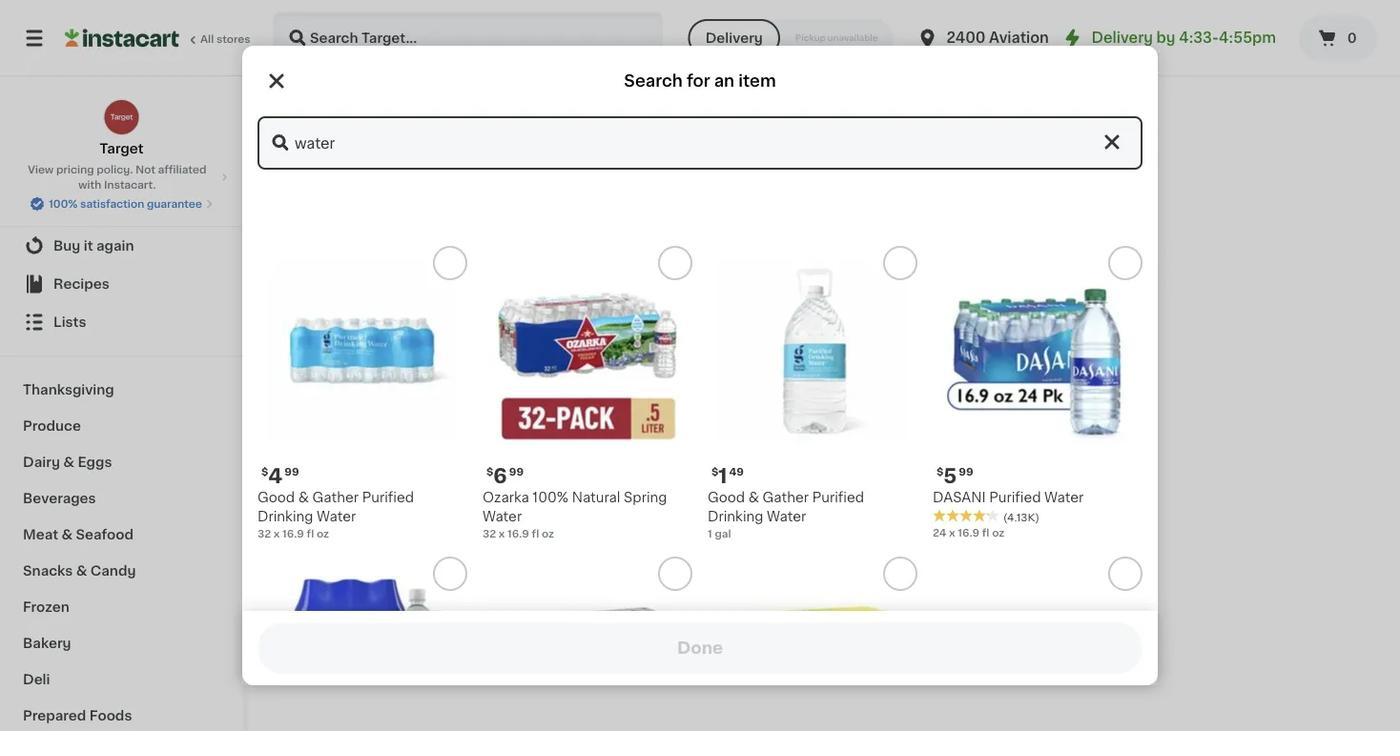 Task type: locate. For each thing, give the bounding box(es) containing it.
0 vertical spatial lists
[[375, 28, 436, 55]]

your
[[302, 28, 368, 55]]

0 vertical spatial lists
[[53, 316, 86, 329]]

& for meat & seafood
[[61, 529, 73, 542]]

1 drinking from the left
[[258, 510, 313, 524]]

0 horizontal spatial lists
[[375, 28, 436, 55]]

gather inside good & gather purified drinking water 1 gal
[[763, 491, 809, 505]]

4:55pm
[[1219, 31, 1277, 45]]

6
[[494, 466, 507, 486]]

0 vertical spatial 1
[[719, 466, 728, 486]]

none search field search target...
[[258, 116, 1143, 170]]

fl inside good & gather purified drinking water 32 x 16.9 fl oz
[[307, 529, 314, 540]]

create new
[[1210, 33, 1307, 49]]

drinking inside good & gather purified drinking water 1 gal
[[708, 510, 764, 524]]

good inside good & gather purified drinking water 32 x 16.9 fl oz
[[258, 491, 295, 505]]

1 horizontal spatial fl
[[532, 529, 539, 540]]

1 horizontal spatial oz
[[542, 529, 554, 540]]

recipes link
[[11, 265, 232, 303]]

purified inside good & gather purified drinking water 1 gal
[[813, 491, 865, 505]]

gather inside good & gather purified drinking water 32 x 16.9 fl oz
[[313, 491, 359, 505]]

32 inside good & gather purified drinking water 32 x 16.9 fl oz
[[258, 529, 271, 540]]

$ 4 99
[[261, 466, 299, 486]]

2 good from the left
[[708, 491, 745, 505]]

list
[[849, 382, 874, 398]]

$ inside "$ 4 99"
[[261, 467, 268, 478]]

16.9 down "$ 4 99"
[[282, 529, 304, 540]]

an
[[714, 73, 735, 89]]

good
[[258, 491, 295, 505], [708, 491, 745, 505]]

create for create new
[[1210, 33, 1268, 49]]

& inside dairy & eggs "link"
[[63, 456, 74, 469]]

good down 4
[[258, 491, 295, 505]]

0 vertical spatial 100%
[[49, 199, 78, 209]]

natural
[[572, 491, 621, 505]]

99 right "6"
[[509, 467, 524, 478]]

delivery inside 'delivery' button
[[706, 31, 763, 45]]

1 horizontal spatial good
[[708, 491, 745, 505]]

0 horizontal spatial purified
[[362, 491, 414, 505]]

2400
[[947, 31, 986, 45]]

delivery inside delivery by 4:33-4:55pm link
[[1092, 31, 1154, 45]]

0 horizontal spatial 100%
[[49, 199, 78, 209]]

2 99 from the left
[[509, 467, 524, 478]]

1 vertical spatial 1
[[708, 529, 712, 540]]

dialog containing 4
[[242, 46, 1158, 732]]

lists inside "no lists yet lists you create will be saved here."
[[708, 341, 740, 354]]

dairy & eggs link
[[11, 445, 232, 481]]

service type group
[[689, 19, 894, 57]]

buy it again
[[53, 239, 134, 253]]

& for good & gather purified drinking water 1 gal
[[749, 491, 760, 505]]

99 inside $ 6 99
[[509, 467, 524, 478]]

$ up dasani
[[937, 467, 944, 478]]

snacks & candy
[[23, 565, 136, 578]]

0 horizontal spatial 16.9
[[282, 529, 304, 540]]

0 horizontal spatial 1
[[708, 529, 712, 540]]

water inside ozarka 100% natural spring water 32 x 16.9 fl oz
[[483, 510, 522, 524]]

1 horizontal spatial create
[[1210, 33, 1268, 49]]

instacart logo image
[[65, 27, 179, 50]]

purified
[[362, 491, 414, 505], [813, 491, 865, 505], [990, 491, 1042, 505]]

lists right your
[[375, 28, 436, 55]]

product group
[[258, 246, 468, 542], [483, 246, 693, 542], [708, 246, 918, 542], [933, 246, 1143, 541], [258, 557, 468, 732], [483, 557, 693, 732], [708, 557, 918, 732], [933, 557, 1143, 732]]

Search Target... field
[[258, 116, 1143, 170]]

1 horizontal spatial 32
[[483, 529, 496, 540]]

32 down the ozarka at left
[[483, 529, 496, 540]]

produce
[[23, 420, 81, 433]]

purified inside good & gather purified drinking water 32 x 16.9 fl oz
[[362, 491, 414, 505]]

delivery left by
[[1092, 31, 1154, 45]]

99 right 5
[[959, 467, 974, 478]]

for
[[687, 73, 710, 89]]

seafood
[[76, 529, 134, 542]]

buy
[[53, 239, 81, 253]]

produce link
[[11, 408, 232, 445]]

drinking down "$ 4 99"
[[258, 510, 313, 524]]

99 inside $ 5 99
[[959, 467, 974, 478]]

1 gather from the left
[[313, 491, 359, 505]]

shop
[[53, 201, 89, 215]]

create inside button
[[1210, 33, 1268, 49]]

& inside good & gather purified drinking water 1 gal
[[749, 491, 760, 505]]

water
[[1045, 491, 1084, 505], [317, 510, 356, 524], [483, 510, 522, 524], [767, 510, 807, 524]]

0 horizontal spatial x
[[274, 529, 280, 540]]

16.9 right 24
[[958, 528, 980, 538]]

0 horizontal spatial gather
[[313, 491, 359, 505]]

1 vertical spatial 100%
[[533, 491, 569, 505]]

4 $ from the left
[[937, 467, 944, 478]]

1 horizontal spatial lists
[[708, 341, 740, 354]]

0 horizontal spatial 99
[[285, 467, 299, 478]]

$ inside $ 1 49
[[712, 467, 719, 478]]

oz
[[992, 528, 1005, 538], [317, 529, 329, 540], [542, 529, 554, 540]]

good & gather purified drinking water 1 gal
[[708, 491, 865, 540]]

with
[[78, 180, 101, 190]]

32
[[258, 529, 271, 540], [483, 529, 496, 540]]

1 vertical spatial lists
[[805, 319, 840, 335]]

deli link
[[11, 662, 232, 698]]

pricing
[[56, 165, 94, 175]]

16.9 down the ozarka at left
[[508, 529, 529, 540]]

3 $ from the left
[[712, 467, 719, 478]]

49
[[730, 467, 744, 478]]

affiliated
[[158, 165, 207, 175]]

1 horizontal spatial gather
[[763, 491, 809, 505]]

100% satisfaction guarantee
[[49, 199, 202, 209]]

0 horizontal spatial oz
[[317, 529, 329, 540]]

1 horizontal spatial 16.9
[[508, 529, 529, 540]]

create a list link
[[774, 380, 874, 401]]

view pricing policy. not affiliated with instacart.
[[28, 165, 207, 190]]

1 32 from the left
[[258, 529, 271, 540]]

2 $ from the left
[[487, 467, 494, 478]]

& inside the 'meat & seafood' link
[[61, 529, 73, 542]]

99
[[285, 467, 299, 478], [509, 467, 524, 478], [959, 467, 974, 478]]

0 horizontal spatial 32
[[258, 529, 271, 540]]

lists
[[53, 316, 86, 329], [708, 341, 740, 354]]

2 horizontal spatial purified
[[990, 491, 1042, 505]]

2 32 from the left
[[483, 529, 496, 540]]

$ up good & gather purified drinking water 32 x 16.9 fl oz
[[261, 467, 268, 478]]

0 horizontal spatial delivery
[[706, 31, 763, 45]]

& inside 'snacks & candy' link
[[76, 565, 87, 578]]

99 inside "$ 4 99"
[[285, 467, 299, 478]]

$ for 4
[[261, 467, 268, 478]]

0 horizontal spatial lists
[[53, 316, 86, 329]]

search for an item
[[624, 73, 776, 89]]

$ up the ozarka at left
[[487, 467, 494, 478]]

1 horizontal spatial drinking
[[708, 510, 764, 524]]

1 99 from the left
[[285, 467, 299, 478]]

$ inside $ 5 99
[[937, 467, 944, 478]]

aviation
[[990, 31, 1049, 45]]

lists inside "no lists yet lists you create will be saved here."
[[805, 319, 840, 335]]

drinking for 4
[[258, 510, 313, 524]]

2 purified from the left
[[813, 491, 865, 505]]

product group containing 6
[[483, 246, 693, 542]]

1 horizontal spatial 100%
[[533, 491, 569, 505]]

& for dairy & eggs
[[63, 456, 74, 469]]

99 right 4
[[285, 467, 299, 478]]

1 horizontal spatial purified
[[813, 491, 865, 505]]

prepared
[[23, 710, 86, 723]]

water inside good & gather purified drinking water 1 gal
[[767, 510, 807, 524]]

1 left '49'
[[719, 466, 728, 486]]

1 good from the left
[[258, 491, 295, 505]]

delivery up an
[[706, 31, 763, 45]]

100% down the pricing
[[49, 199, 78, 209]]

0 horizontal spatial drinking
[[258, 510, 313, 524]]

create left new
[[1210, 33, 1268, 49]]

1 purified from the left
[[362, 491, 414, 505]]

lists down recipes
[[53, 316, 86, 329]]

★★★★★
[[933, 510, 1000, 523], [933, 510, 1000, 523]]

1 horizontal spatial delivery
[[1092, 31, 1154, 45]]

drinking for 1
[[708, 510, 764, 524]]

dialog
[[242, 46, 1158, 732]]

2 drinking from the left
[[708, 510, 764, 524]]

0 horizontal spatial create
[[774, 382, 831, 398]]

delivery by 4:33-4:55pm link
[[1062, 27, 1277, 50]]

0
[[1348, 31, 1357, 45]]

0 horizontal spatial fl
[[307, 529, 314, 540]]

dasani purified water
[[933, 491, 1084, 505]]

x down the ozarka at left
[[499, 529, 505, 540]]

good inside good & gather purified drinking water 1 gal
[[708, 491, 745, 505]]

lists
[[375, 28, 436, 55], [805, 319, 840, 335]]

0 horizontal spatial good
[[258, 491, 295, 505]]

snacks
[[23, 565, 73, 578]]

24 x 16.9 fl oz
[[933, 528, 1005, 538]]

guarantee
[[147, 199, 202, 209]]

100% satisfaction guarantee button
[[30, 193, 214, 212]]

all stores
[[200, 34, 251, 44]]

0 vertical spatial create
[[1210, 33, 1268, 49]]

ozarka 100% natural spring water 32 x 16.9 fl oz
[[483, 491, 667, 540]]

bakery link
[[11, 626, 232, 662]]

$ inside $ 6 99
[[487, 467, 494, 478]]

lists up will
[[805, 319, 840, 335]]

drinking up gal
[[708, 510, 764, 524]]

1 horizontal spatial 1
[[719, 466, 728, 486]]

x
[[949, 528, 956, 538], [274, 529, 280, 540], [499, 529, 505, 540]]

be
[[843, 341, 861, 354]]

meat & seafood
[[23, 529, 134, 542]]

deli
[[23, 674, 50, 687]]

& inside good & gather purified drinking water 32 x 16.9 fl oz
[[298, 491, 309, 505]]

drinking inside good & gather purified drinking water 32 x 16.9 fl oz
[[258, 510, 313, 524]]

1 vertical spatial create
[[774, 382, 831, 398]]

1 left gal
[[708, 529, 712, 540]]

$ for 5
[[937, 467, 944, 478]]

2 horizontal spatial x
[[949, 528, 956, 538]]

good down $ 1 49
[[708, 491, 745, 505]]

2 horizontal spatial 99
[[959, 467, 974, 478]]

2 horizontal spatial 16.9
[[958, 528, 980, 538]]

create a list
[[774, 382, 874, 398]]

1 horizontal spatial x
[[499, 529, 505, 540]]

meat & seafood link
[[11, 517, 232, 553]]

32 down 4
[[258, 529, 271, 540]]

(4.13k)
[[1004, 512, 1040, 523]]

all
[[200, 34, 214, 44]]

1 vertical spatial lists
[[708, 341, 740, 354]]

1 $ from the left
[[261, 467, 268, 478]]

good for 1
[[708, 491, 745, 505]]

view pricing policy. not affiliated with instacart. link
[[15, 162, 228, 193]]

99 for 6
[[509, 467, 524, 478]]

None search field
[[273, 11, 664, 65], [258, 116, 1143, 170], [273, 11, 664, 65]]

3 99 from the left
[[959, 467, 974, 478]]

$ left '49'
[[712, 467, 719, 478]]

drinking
[[258, 510, 313, 524], [708, 510, 764, 524]]

lists left you
[[708, 341, 740, 354]]

create left a
[[774, 382, 831, 398]]

create
[[1210, 33, 1268, 49], [774, 382, 831, 398]]

x down 4
[[274, 529, 280, 540]]

2 gather from the left
[[763, 491, 809, 505]]

1 inside good & gather purified drinking water 1 gal
[[708, 529, 712, 540]]

1 horizontal spatial 99
[[509, 467, 524, 478]]

100% right the ozarka at left
[[533, 491, 569, 505]]

x right 24
[[949, 528, 956, 538]]

4:33-
[[1179, 31, 1219, 45]]

water inside good & gather purified drinking water 32 x 16.9 fl oz
[[317, 510, 356, 524]]

100% inside button
[[49, 199, 78, 209]]

1 horizontal spatial lists
[[805, 319, 840, 335]]



Task type: vqa. For each thing, say whether or not it's contained in the screenshot.
will
yes



Task type: describe. For each thing, give the bounding box(es) containing it.
it
[[84, 239, 93, 253]]

24
[[933, 528, 947, 538]]

create new button
[[1170, 15, 1347, 69]]

frozen link
[[11, 590, 232, 626]]

dasani
[[933, 491, 986, 505]]

0 button
[[1300, 15, 1378, 61]]

a
[[835, 382, 845, 398]]

purified for 4
[[362, 491, 414, 505]]

100% inside ozarka 100% natural spring water 32 x 16.9 fl oz
[[533, 491, 569, 505]]

all stores link
[[65, 11, 252, 65]]

thanksgiving link
[[11, 372, 232, 408]]

99 for 4
[[285, 467, 299, 478]]

beverages
[[23, 492, 96, 506]]

$ 5 99
[[937, 466, 974, 486]]

x inside ozarka 100% natural spring water 32 x 16.9 fl oz
[[499, 529, 505, 540]]

16.9 inside ozarka 100% natural spring water 32 x 16.9 fl oz
[[508, 529, 529, 540]]

again
[[96, 239, 134, 253]]

you
[[743, 341, 769, 354]]

4
[[268, 466, 283, 486]]

ozarka
[[483, 491, 529, 505]]

delivery button
[[689, 19, 780, 57]]

2400 aviation dr button
[[917, 11, 1071, 65]]

eggs
[[78, 456, 112, 469]]

gal
[[715, 529, 731, 540]]

spring
[[624, 491, 667, 505]]

$ 6 99
[[487, 466, 524, 486]]

create for create a list
[[774, 382, 831, 398]]

5
[[944, 466, 957, 486]]

$ for 1
[[712, 467, 719, 478]]

$ for 6
[[487, 467, 494, 478]]

2400 aviation dr
[[947, 31, 1071, 45]]

dairy & eggs
[[23, 456, 112, 469]]

meat
[[23, 529, 58, 542]]

satisfaction
[[80, 199, 144, 209]]

lists for your
[[375, 28, 436, 55]]

here.
[[907, 341, 941, 354]]

lists link
[[11, 303, 232, 342]]

no
[[777, 319, 801, 335]]

delivery by 4:33-4:55pm
[[1092, 31, 1277, 45]]

& for good & gather purified drinking water 32 x 16.9 fl oz
[[298, 491, 309, 505]]

buy it again link
[[11, 227, 232, 265]]

target logo image
[[104, 99, 140, 135]]

beverages link
[[11, 481, 232, 517]]

saved
[[864, 341, 904, 354]]

search
[[624, 73, 683, 89]]

frozen
[[23, 601, 69, 614]]

2 horizontal spatial oz
[[992, 528, 1005, 538]]

product group containing 4
[[258, 246, 468, 542]]

bakery
[[23, 637, 71, 651]]

shop link
[[11, 189, 232, 227]]

purified for 1
[[813, 491, 865, 505]]

fl inside ozarka 100% natural spring water 32 x 16.9 fl oz
[[532, 529, 539, 540]]

view
[[28, 165, 54, 175]]

thanksgiving
[[23, 384, 114, 397]]

foods
[[89, 710, 132, 723]]

by
[[1157, 31, 1176, 45]]

lists for no
[[805, 319, 840, 335]]

prepared foods
[[23, 710, 132, 723]]

item
[[739, 73, 776, 89]]

product group containing 5
[[933, 246, 1143, 541]]

oz inside good & gather purified drinking water 32 x 16.9 fl oz
[[317, 529, 329, 540]]

oz inside ozarka 100% natural spring water 32 x 16.9 fl oz
[[542, 529, 554, 540]]

target
[[100, 142, 144, 156]]

99 for 5
[[959, 467, 974, 478]]

good for 4
[[258, 491, 295, 505]]

target link
[[100, 99, 144, 158]]

$ 1 49
[[712, 466, 744, 486]]

dr
[[1053, 31, 1071, 45]]

prepared foods link
[[11, 698, 232, 732]]

policy.
[[97, 165, 133, 175]]

dairy
[[23, 456, 60, 469]]

gather for 1
[[763, 491, 809, 505]]

delivery for delivery by 4:33-4:55pm
[[1092, 31, 1154, 45]]

not
[[136, 165, 156, 175]]

new
[[1272, 33, 1307, 49]]

3 purified from the left
[[990, 491, 1042, 505]]

16.9 inside good & gather purified drinking water 32 x 16.9 fl oz
[[282, 529, 304, 540]]

2 horizontal spatial fl
[[983, 528, 990, 538]]

product group containing 1
[[708, 246, 918, 542]]

x inside good & gather purified drinking water 32 x 16.9 fl oz
[[274, 529, 280, 540]]

gather for 4
[[313, 491, 359, 505]]

yet
[[844, 319, 871, 335]]

good & gather purified drinking water 32 x 16.9 fl oz
[[258, 491, 414, 540]]

32 inside ozarka 100% natural spring water 32 x 16.9 fl oz
[[483, 529, 496, 540]]

candy
[[90, 565, 136, 578]]

delivery for delivery
[[706, 31, 763, 45]]

snacks & candy link
[[11, 553, 232, 590]]

instacart.
[[104, 180, 156, 190]]

create
[[772, 341, 815, 354]]

& for snacks & candy
[[76, 565, 87, 578]]

your lists
[[302, 28, 436, 55]]

no lists yet lists you create will be saved here.
[[708, 319, 941, 354]]

stores
[[217, 34, 251, 44]]

will
[[818, 341, 840, 354]]



